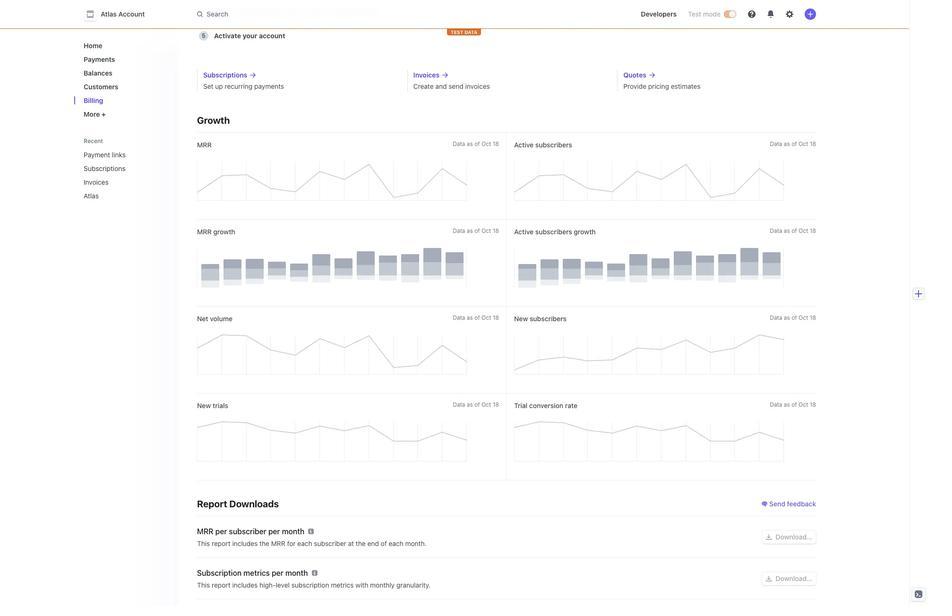 Task type: locate. For each thing, give the bounding box(es) containing it.
Search search field
[[191, 5, 458, 23]]

test data
[[451, 29, 478, 35]]

2 svg image from the top
[[766, 576, 772, 582]]

0 horizontal spatial subscriptions
[[84, 164, 126, 173]]

data as of oct 18 for mrr growth
[[453, 227, 499, 234]]

per down downloads
[[268, 528, 280, 536]]

2 this from the top
[[197, 581, 210, 589]]

for
[[287, 540, 296, 548]]

mrr growth
[[197, 228, 235, 236]]

1 download… button from the top
[[763, 531, 816, 544]]

home link
[[80, 38, 171, 53]]

oct for active subscribers
[[799, 140, 808, 147]]

18 for active subscribers
[[810, 140, 816, 147]]

0 vertical spatial active
[[514, 141, 534, 149]]

net volume
[[197, 315, 233, 323]]

recent element
[[74, 147, 178, 204]]

create
[[413, 82, 434, 90]]

data for new subscribers
[[770, 314, 783, 321]]

subscriber down downloads
[[229, 528, 266, 536]]

1 vertical spatial invoices link
[[80, 174, 157, 190]]

invoices up create
[[413, 71, 440, 79]]

of for net volume
[[475, 314, 480, 321]]

each right the for at the bottom left
[[297, 540, 312, 548]]

1 vertical spatial download… button
[[763, 572, 816, 586]]

2 report from the top
[[212, 581, 231, 589]]

links
[[112, 151, 126, 159]]

subscriptions link
[[203, 70, 396, 80], [80, 161, 157, 176]]

0 horizontal spatial subscriber
[[229, 528, 266, 536]]

subscriber left at
[[314, 540, 346, 548]]

payment links link
[[80, 147, 157, 163]]

1 each from the left
[[297, 540, 312, 548]]

download… button
[[763, 531, 816, 544], [763, 572, 816, 586]]

invoices link
[[413, 70, 606, 80], [80, 174, 157, 190]]

report down subscription
[[212, 581, 231, 589]]

the
[[260, 540, 269, 548], [356, 540, 366, 548]]

0 vertical spatial new
[[514, 315, 528, 323]]

growth
[[197, 115, 230, 126]]

1 vertical spatial includes
[[232, 581, 258, 589]]

0 horizontal spatial metrics
[[244, 569, 270, 578]]

atlas
[[101, 10, 117, 18], [84, 192, 99, 200]]

1 horizontal spatial each
[[389, 540, 404, 548]]

estimates
[[671, 82, 701, 90]]

svg image for mrr per subscriber per month
[[766, 535, 772, 540]]

downloads
[[229, 499, 279, 510]]

0 vertical spatial atlas
[[101, 10, 117, 18]]

0 vertical spatial svg image
[[766, 535, 772, 540]]

2 download… button from the top
[[763, 572, 816, 586]]

invoices
[[413, 71, 440, 79], [84, 178, 109, 186]]

1 growth from the left
[[213, 228, 235, 236]]

0 vertical spatial download… button
[[763, 531, 816, 544]]

data as of oct 18 for mrr
[[453, 140, 499, 147]]

this down subscription
[[197, 581, 210, 589]]

of for mrr growth
[[475, 227, 480, 234]]

oct for mrr
[[482, 140, 491, 147]]

1 horizontal spatial the
[[356, 540, 366, 548]]

includes down mrr per subscriber per month
[[232, 540, 258, 548]]

0 horizontal spatial new
[[197, 402, 211, 410]]

0 vertical spatial report
[[212, 540, 231, 548]]

new trials
[[197, 402, 228, 410]]

with
[[356, 581, 368, 589]]

atlas link
[[80, 188, 157, 204]]

volume
[[210, 315, 233, 323]]

of for new trials
[[475, 401, 480, 408]]

developers
[[641, 10, 677, 18]]

0 horizontal spatial growth
[[213, 228, 235, 236]]

metrics left with
[[331, 581, 354, 589]]

as for mrr growth
[[467, 227, 473, 234]]

mrr for mrr growth
[[197, 228, 212, 236]]

1 vertical spatial subscribers
[[535, 228, 572, 236]]

test
[[451, 29, 463, 35]]

subscriptions down payment links
[[84, 164, 126, 173]]

help image
[[748, 10, 756, 18]]

this report includes the mrr for each subscriber at the end of each month.
[[197, 540, 427, 548]]

download… for subscription metrics per month
[[776, 575, 813, 583]]

0 horizontal spatial subscriptions link
[[80, 161, 157, 176]]

oct for active subscribers growth
[[799, 227, 808, 234]]

payments
[[84, 55, 115, 63]]

0 vertical spatial includes
[[232, 540, 258, 548]]

1 vertical spatial metrics
[[331, 581, 354, 589]]

1 horizontal spatial atlas
[[101, 10, 117, 18]]

the right at
[[356, 540, 366, 548]]

includes down "subscription metrics per month"
[[232, 581, 258, 589]]

1 this from the top
[[197, 540, 210, 548]]

subscriptions link up payments
[[203, 70, 396, 80]]

metrics up high-
[[244, 569, 270, 578]]

1 vertical spatial active
[[514, 228, 534, 236]]

0 vertical spatial invoices
[[413, 71, 440, 79]]

oct for mrr growth
[[482, 227, 491, 234]]

report up subscription
[[212, 540, 231, 548]]

atlas left account on the top of page
[[101, 10, 117, 18]]

feedback
[[787, 500, 816, 508]]

mrr
[[197, 141, 212, 149], [197, 228, 212, 236], [197, 528, 213, 536], [271, 540, 285, 548]]

0 vertical spatial this
[[197, 540, 210, 548]]

0 vertical spatial download…
[[776, 533, 813, 541]]

send feedback button
[[762, 500, 816, 509]]

1 horizontal spatial metrics
[[331, 581, 354, 589]]

2 the from the left
[[356, 540, 366, 548]]

oct
[[482, 140, 491, 147], [799, 140, 808, 147], [482, 227, 491, 234], [799, 227, 808, 234], [482, 314, 491, 321], [799, 314, 808, 321], [482, 401, 491, 408], [799, 401, 808, 408]]

month up subscription
[[285, 569, 308, 578]]

invoices up atlas link on the left of page
[[84, 178, 109, 186]]

data for mrr growth
[[453, 227, 465, 234]]

0 vertical spatial metrics
[[244, 569, 270, 578]]

oct for trial conversion rate
[[799, 401, 808, 408]]

subscriber
[[229, 528, 266, 536], [314, 540, 346, 548]]

1 horizontal spatial invoices link
[[413, 70, 606, 80]]

18
[[493, 140, 499, 147], [810, 140, 816, 147], [493, 227, 499, 234], [810, 227, 816, 234], [493, 314, 499, 321], [810, 314, 816, 321], [493, 401, 499, 408], [810, 401, 816, 408]]

data
[[453, 140, 465, 147], [770, 140, 783, 147], [453, 227, 465, 234], [770, 227, 783, 234], [453, 314, 465, 321], [770, 314, 783, 321], [453, 401, 465, 408], [770, 401, 783, 408]]

2 each from the left
[[389, 540, 404, 548]]

of
[[475, 140, 480, 147], [792, 140, 797, 147], [475, 227, 480, 234], [792, 227, 797, 234], [475, 314, 480, 321], [792, 314, 797, 321], [475, 401, 480, 408], [792, 401, 797, 408], [381, 540, 387, 548]]

your
[[243, 32, 257, 40]]

mrr for mrr
[[197, 141, 212, 149]]

0 horizontal spatial the
[[260, 540, 269, 548]]

0 horizontal spatial invoices
[[84, 178, 109, 186]]

download… button for mrr per subscriber per month
[[763, 531, 816, 544]]

set
[[203, 82, 213, 90]]

1 vertical spatial svg image
[[766, 576, 772, 582]]

growth
[[213, 228, 235, 236], [574, 228, 596, 236]]

includes for metrics
[[232, 581, 258, 589]]

1 the from the left
[[260, 540, 269, 548]]

mrr for mrr per subscriber per month
[[197, 528, 213, 536]]

month
[[282, 528, 305, 536], [285, 569, 308, 578]]

0 horizontal spatial atlas
[[84, 192, 99, 200]]

0 horizontal spatial each
[[297, 540, 312, 548]]

per
[[215, 528, 227, 536], [268, 528, 280, 536], [272, 569, 284, 578]]

2 vertical spatial subscribers
[[530, 315, 567, 323]]

1 download… from the top
[[776, 533, 813, 541]]

of for active subscribers growth
[[792, 227, 797, 234]]

2 active from the top
[[514, 228, 534, 236]]

data for active subscribers
[[770, 140, 783, 147]]

data for active subscribers growth
[[770, 227, 783, 234]]

includes for per
[[232, 540, 258, 548]]

active for active subscribers
[[514, 141, 534, 149]]

this for mrr per subscriber per month
[[197, 540, 210, 548]]

1 horizontal spatial growth
[[574, 228, 596, 236]]

1 vertical spatial atlas
[[84, 192, 99, 200]]

1 horizontal spatial subscriptions
[[203, 71, 247, 79]]

1 vertical spatial subscriptions
[[84, 164, 126, 173]]

data for new trials
[[453, 401, 465, 408]]

atlas inside button
[[101, 10, 117, 18]]

subscription metrics per month
[[197, 569, 308, 578]]

subscribers for active subscribers
[[535, 141, 572, 149]]

18 for new trials
[[493, 401, 499, 408]]

download… for mrr per subscriber per month
[[776, 533, 813, 541]]

as for new trials
[[467, 401, 473, 408]]

2 download… from the top
[[776, 575, 813, 583]]

month.
[[405, 540, 427, 548]]

invoices link down payment links link
[[80, 174, 157, 190]]

as
[[467, 140, 473, 147], [784, 140, 790, 147], [467, 227, 473, 234], [784, 227, 790, 234], [467, 314, 473, 321], [784, 314, 790, 321], [467, 401, 473, 408], [784, 401, 790, 408]]

report for subscription
[[212, 581, 231, 589]]

svg image
[[766, 535, 772, 540], [766, 576, 772, 582]]

data for trial conversion rate
[[770, 401, 783, 408]]

1 horizontal spatial subscriptions link
[[203, 70, 396, 80]]

1 horizontal spatial subscriber
[[314, 540, 346, 548]]

1 vertical spatial this
[[197, 581, 210, 589]]

recent navigation links element
[[74, 133, 178, 204]]

quotes
[[624, 71, 647, 79]]

rate
[[565, 402, 578, 410]]

0 vertical spatial subscribers
[[535, 141, 572, 149]]

data for net volume
[[453, 314, 465, 321]]

1 vertical spatial report
[[212, 581, 231, 589]]

1 svg image from the top
[[766, 535, 772, 540]]

up
[[215, 82, 223, 90]]

and
[[436, 82, 447, 90]]

invoices link up invoices
[[413, 70, 606, 80]]

account
[[259, 32, 285, 40]]

the down mrr per subscriber per month
[[260, 540, 269, 548]]

1 vertical spatial new
[[197, 402, 211, 410]]

mode
[[703, 10, 721, 18]]

new
[[514, 315, 528, 323], [197, 402, 211, 410]]

1 includes from the top
[[232, 540, 258, 548]]

active
[[514, 141, 534, 149], [514, 228, 534, 236]]

1 active from the top
[[514, 141, 534, 149]]

month up the for at the bottom left
[[282, 528, 305, 536]]

data as of oct 18 for active subscribers
[[770, 140, 816, 147]]

1 vertical spatial invoices
[[84, 178, 109, 186]]

download…
[[776, 533, 813, 541], [776, 575, 813, 583]]

this report includes high-level subscription metrics with monthly granularity.
[[197, 581, 431, 589]]

1 horizontal spatial new
[[514, 315, 528, 323]]

end
[[368, 540, 379, 548]]

1 vertical spatial download…
[[776, 575, 813, 583]]

more
[[84, 110, 100, 118]]

quotes link
[[624, 70, 816, 80]]

metrics
[[244, 569, 270, 578], [331, 581, 354, 589]]

oct for new trials
[[482, 401, 491, 408]]

this up subscription
[[197, 540, 210, 548]]

atlas inside the recent element
[[84, 192, 99, 200]]

send
[[770, 500, 786, 508]]

0 vertical spatial subscriptions link
[[203, 70, 396, 80]]

1 report from the top
[[212, 540, 231, 548]]

each left "month."
[[389, 540, 404, 548]]

atlas down payment at the left top of page
[[84, 192, 99, 200]]

subscriptions link down links at the left top of page
[[80, 161, 157, 176]]

subscribers
[[535, 141, 572, 149], [535, 228, 572, 236], [530, 315, 567, 323]]

subscriptions up up
[[203, 71, 247, 79]]

2 includes from the top
[[232, 581, 258, 589]]

data as of oct 18 for new trials
[[453, 401, 499, 408]]

provide pricing estimates
[[624, 82, 701, 90]]



Task type: describe. For each thing, give the bounding box(es) containing it.
level
[[276, 581, 290, 589]]

trial conversion rate
[[514, 402, 578, 410]]

invoices inside the recent element
[[84, 178, 109, 186]]

subscriptions inside the recent element
[[84, 164, 126, 173]]

oct for net volume
[[482, 314, 491, 321]]

activate your account
[[214, 32, 285, 40]]

atlas account
[[101, 10, 145, 18]]

1 vertical spatial subscriber
[[314, 540, 346, 548]]

oct for new subscribers
[[799, 314, 808, 321]]

atlas for atlas
[[84, 192, 99, 200]]

data as of oct 18 for net volume
[[453, 314, 499, 321]]

18 for trial conversion rate
[[810, 401, 816, 408]]

download… button for subscription metrics per month
[[763, 572, 816, 586]]

1 horizontal spatial invoices
[[413, 71, 440, 79]]

pricing
[[648, 82, 669, 90]]

subscribers for active subscribers growth
[[535, 228, 572, 236]]

invoices
[[465, 82, 490, 90]]

provide
[[624, 82, 647, 90]]

0 vertical spatial invoices link
[[413, 70, 606, 80]]

monthly
[[370, 581, 395, 589]]

send feedback
[[770, 500, 816, 508]]

trials
[[213, 402, 228, 410]]

subscription
[[197, 569, 242, 578]]

settings image
[[786, 10, 794, 18]]

high-
[[260, 581, 276, 589]]

more +
[[84, 110, 106, 118]]

balances link
[[80, 65, 171, 81]]

trial
[[514, 402, 528, 410]]

18 for net volume
[[493, 314, 499, 321]]

customers
[[84, 83, 118, 91]]

atlas account button
[[84, 8, 154, 21]]

new subscribers
[[514, 315, 567, 323]]

data
[[465, 29, 478, 35]]

test
[[688, 10, 702, 18]]

net
[[197, 315, 208, 323]]

active subscribers
[[514, 141, 572, 149]]

0 vertical spatial subscriber
[[229, 528, 266, 536]]

as for active subscribers growth
[[784, 227, 790, 234]]

+
[[102, 110, 106, 118]]

create and send invoices
[[413, 82, 490, 90]]

active for active subscribers growth
[[514, 228, 534, 236]]

new for new trials
[[197, 402, 211, 410]]

data for mrr
[[453, 140, 465, 147]]

set up recurring payments
[[203, 82, 284, 90]]

test mode
[[688, 10, 721, 18]]

core navigation links element
[[80, 38, 171, 122]]

per up level
[[272, 569, 284, 578]]

payments
[[254, 82, 284, 90]]

18 for mrr
[[493, 140, 499, 147]]

active subscribers growth
[[514, 228, 596, 236]]

report for mrr
[[212, 540, 231, 548]]

of for mrr
[[475, 140, 480, 147]]

of for active subscribers
[[792, 140, 797, 147]]

at
[[348, 540, 354, 548]]

0 horizontal spatial invoices link
[[80, 174, 157, 190]]

18 for active subscribers growth
[[810, 227, 816, 234]]

developers link
[[637, 7, 681, 22]]

as for new subscribers
[[784, 314, 790, 321]]

of for new subscribers
[[792, 314, 797, 321]]

account
[[118, 10, 145, 18]]

granularity.
[[397, 581, 431, 589]]

1 vertical spatial month
[[285, 569, 308, 578]]

billing link
[[80, 93, 171, 108]]

new for new subscribers
[[514, 315, 528, 323]]

atlas for atlas account
[[101, 10, 117, 18]]

activate
[[214, 32, 241, 40]]

as for mrr
[[467, 140, 473, 147]]

payments link
[[80, 52, 171, 67]]

subscription
[[292, 581, 329, 589]]

report
[[197, 499, 227, 510]]

0 vertical spatial subscriptions
[[203, 71, 247, 79]]

as for trial conversion rate
[[784, 401, 790, 408]]

as for net volume
[[467, 314, 473, 321]]

data as of oct 18 for trial conversion rate
[[770, 401, 816, 408]]

18 for mrr growth
[[493, 227, 499, 234]]

2 growth from the left
[[574, 228, 596, 236]]

mrr per subscriber per month
[[197, 528, 305, 536]]

0 vertical spatial month
[[282, 528, 305, 536]]

5
[[202, 32, 206, 39]]

per down report
[[215, 528, 227, 536]]

data as of oct 18 for new subscribers
[[770, 314, 816, 321]]

this for subscription metrics per month
[[197, 581, 210, 589]]

home
[[84, 42, 102, 50]]

of for trial conversion rate
[[792, 401, 797, 408]]

recurring
[[225, 82, 253, 90]]

billing
[[84, 96, 103, 104]]

balances
[[84, 69, 112, 77]]

as for active subscribers
[[784, 140, 790, 147]]

recent
[[84, 138, 103, 145]]

Search text field
[[191, 5, 458, 23]]

report downloads
[[197, 499, 279, 510]]

conversion
[[529, 402, 564, 410]]

svg image for subscription metrics per month
[[766, 576, 772, 582]]

data as of oct 18 for active subscribers growth
[[770, 227, 816, 234]]

search
[[207, 10, 228, 18]]

subscribers for new subscribers
[[530, 315, 567, 323]]

payment links
[[84, 151, 126, 159]]

1 vertical spatial subscriptions link
[[80, 161, 157, 176]]

payment
[[84, 151, 110, 159]]

customers link
[[80, 79, 171, 95]]

18 for new subscribers
[[810, 314, 816, 321]]

send
[[449, 82, 464, 90]]



Task type: vqa. For each thing, say whether or not it's contained in the screenshot.
Notifications icon
no



